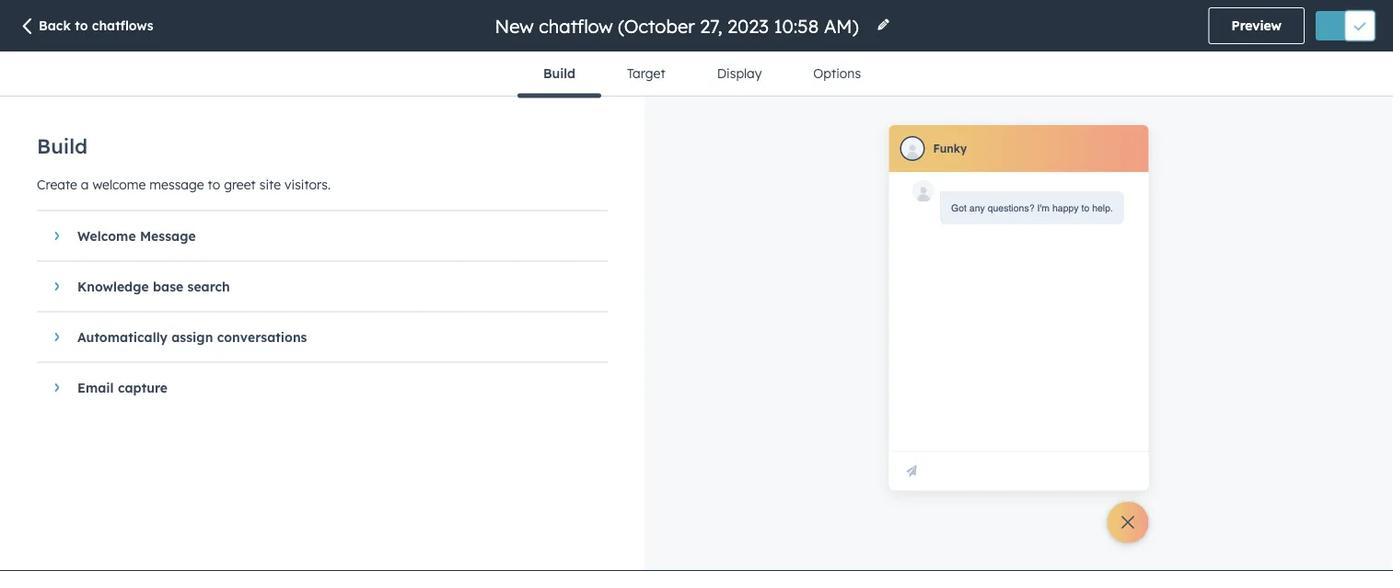 Task type: vqa. For each thing, say whether or not it's contained in the screenshot.
inside
no



Task type: locate. For each thing, give the bounding box(es) containing it.
caret image inside automatically assign conversations dropdown button
[[55, 332, 59, 343]]

1 horizontal spatial build
[[543, 65, 575, 81]]

caret image left welcome
[[55, 231, 59, 242]]

to
[[75, 17, 88, 34], [208, 176, 220, 192]]

build up create
[[37, 134, 87, 159]]

0 horizontal spatial build
[[37, 134, 87, 159]]

options button
[[788, 52, 887, 96]]

knowledge
[[77, 279, 149, 295]]

build button
[[517, 52, 601, 98]]

0 horizontal spatial to
[[75, 17, 88, 34]]

email capture
[[77, 380, 168, 396]]

navigation containing build
[[517, 52, 887, 98]]

caret image inside knowledge base search dropdown button
[[55, 281, 59, 292]]

build left target
[[543, 65, 575, 81]]

caret image for email capture
[[55, 383, 59, 394]]

visitors.
[[284, 176, 331, 192]]

create a welcome message to greet site visitors.
[[37, 176, 331, 192]]

caret image
[[55, 231, 59, 242], [55, 281, 59, 292], [55, 332, 59, 343], [55, 383, 59, 394]]

search
[[187, 279, 230, 295]]

options
[[813, 65, 861, 81]]

a
[[81, 176, 89, 192]]

caret image inside welcome message dropdown button
[[55, 231, 59, 242]]

welcome message button
[[37, 211, 589, 261]]

caret image inside email capture 'dropdown button'
[[55, 383, 59, 394]]

0 vertical spatial to
[[75, 17, 88, 34]]

display
[[717, 65, 762, 81]]

caret image left knowledge
[[55, 281, 59, 292]]

create
[[37, 176, 77, 192]]

build inside "button"
[[543, 65, 575, 81]]

1 horizontal spatial to
[[208, 176, 220, 192]]

to left greet
[[208, 176, 220, 192]]

None field
[[493, 13, 865, 38]]

capture
[[118, 380, 168, 396]]

site
[[259, 176, 281, 192]]

4 caret image from the top
[[55, 383, 59, 394]]

caret image for knowledge base search
[[55, 281, 59, 292]]

display button
[[691, 52, 788, 96]]

message
[[149, 176, 204, 192]]

welcome
[[77, 228, 136, 244]]

email capture button
[[37, 363, 589, 413]]

1 vertical spatial build
[[37, 134, 87, 159]]

welcome
[[92, 176, 146, 192]]

back to chatflows button
[[18, 17, 153, 37]]

3 caret image from the top
[[55, 332, 59, 343]]

email
[[77, 380, 114, 396]]

caret image for welcome message
[[55, 231, 59, 242]]

chatflows
[[92, 17, 153, 34]]

caret image left automatically
[[55, 332, 59, 343]]

greet
[[224, 176, 256, 192]]

caret image left email
[[55, 383, 59, 394]]

back to chatflows
[[39, 17, 153, 34]]

2 caret image from the top
[[55, 281, 59, 292]]

1 caret image from the top
[[55, 231, 59, 242]]

0 vertical spatial build
[[543, 65, 575, 81]]

build
[[543, 65, 575, 81], [37, 134, 87, 159]]

navigation
[[517, 52, 887, 98]]

to right back
[[75, 17, 88, 34]]



Task type: describe. For each thing, give the bounding box(es) containing it.
to inside button
[[75, 17, 88, 34]]

automatically assign conversations
[[77, 329, 307, 346]]

assign
[[172, 329, 213, 346]]

base
[[153, 279, 183, 295]]

welcome message
[[77, 228, 196, 244]]

caret image for automatically assign conversations
[[55, 332, 59, 343]]

knowledge base search button
[[37, 262, 589, 312]]

message
[[140, 228, 196, 244]]

1 vertical spatial to
[[208, 176, 220, 192]]

conversations
[[217, 329, 307, 346]]

target button
[[601, 52, 691, 96]]

back
[[39, 17, 71, 34]]

preview button
[[1209, 7, 1305, 44]]

preview
[[1232, 17, 1282, 34]]

target
[[627, 65, 665, 81]]

automatically
[[77, 329, 168, 346]]

knowledge base search
[[77, 279, 230, 295]]

automatically assign conversations button
[[37, 313, 589, 362]]



